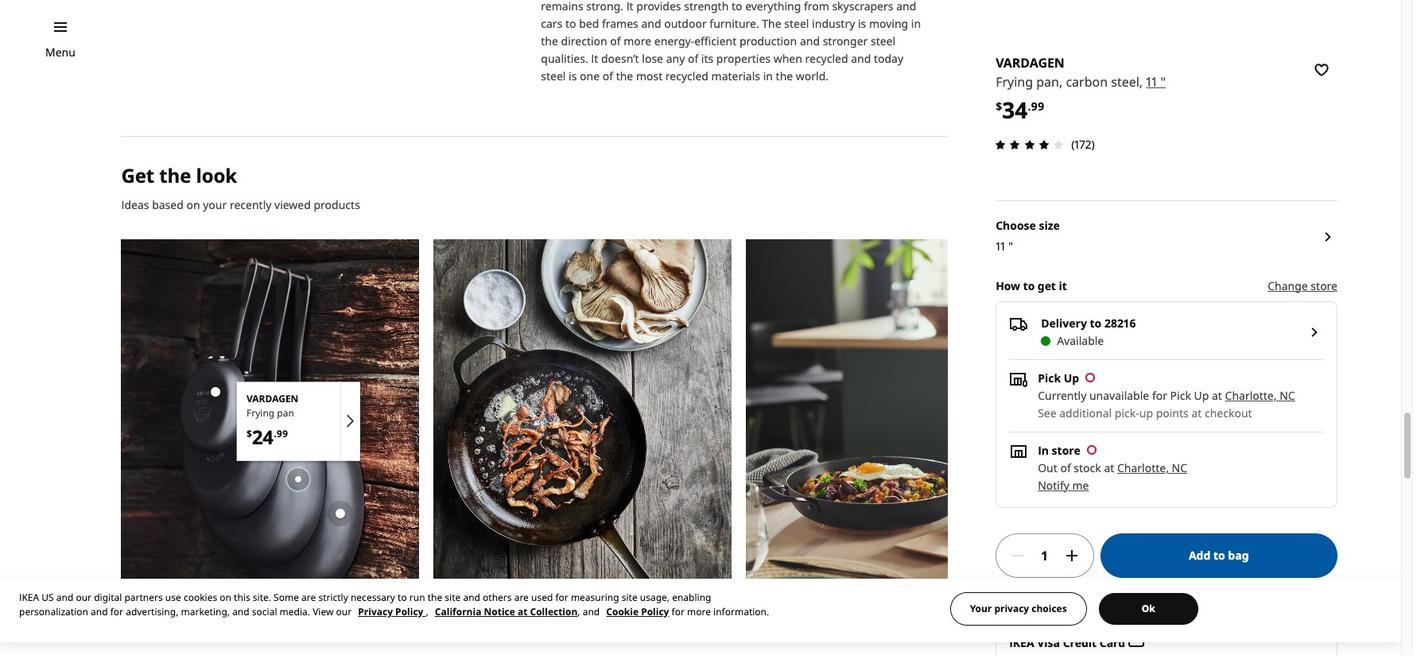 Task type: locate. For each thing, give the bounding box(es) containing it.
and
[[56, 591, 73, 605], [463, 591, 481, 605], [91, 606, 108, 619], [232, 606, 250, 619], [583, 606, 600, 619]]

.
[[1028, 99, 1032, 114], [274, 427, 277, 441]]

for
[[1153, 388, 1168, 403], [556, 591, 569, 605], [110, 606, 123, 619], [672, 606, 685, 619]]

our down strictly
[[336, 606, 352, 619]]

are
[[302, 591, 316, 605], [515, 591, 529, 605]]

0 horizontal spatial store
[[1052, 443, 1081, 458]]

recently
[[230, 197, 272, 213]]

99 right 24
[[277, 427, 288, 441]]

0 vertical spatial vardagen
[[996, 54, 1065, 72]]

ikea
[[19, 591, 39, 605], [1010, 636, 1035, 651]]

1 vertical spatial ikea
[[1010, 636, 1035, 651]]

in
[[1038, 443, 1049, 458]]

1 vertical spatial 11
[[996, 239, 1006, 254]]

0 vertical spatial charlotte,
[[1226, 388, 1277, 403]]

ikea left visa
[[1010, 636, 1035, 651]]

0 vertical spatial frying
[[996, 74, 1034, 91]]

at right stock on the right bottom of page
[[1105, 461, 1115, 476]]

0 horizontal spatial our
[[76, 591, 92, 605]]

1 horizontal spatial frying
[[996, 74, 1034, 91]]

1 are from the left
[[302, 591, 316, 605]]

pay
[[1074, 598, 1094, 613]]

1 horizontal spatial ,
[[578, 606, 580, 619]]

1 vertical spatial $
[[247, 427, 252, 441]]

1 vertical spatial up
[[1195, 388, 1210, 403]]

pick up points
[[1171, 388, 1192, 403]]

frying up the 34 at the right of page
[[996, 74, 1034, 91]]

ikea left the us
[[19, 591, 39, 605]]

add to bag button
[[1101, 534, 1338, 578]]

0 vertical spatial "
[[1161, 74, 1167, 91]]

your privacy choices button
[[951, 593, 1087, 626]]

0 horizontal spatial policy
[[396, 606, 424, 619]]

11 inside "choose size 11 ""
[[996, 239, 1006, 254]]

products shown on image element
[[237, 382, 360, 461]]

1 vertical spatial our
[[336, 606, 352, 619]]

1 horizontal spatial $
[[996, 99, 1003, 114]]

for down digital
[[110, 606, 123, 619]]

0 horizontal spatial $
[[247, 427, 252, 441]]

your privacy choices
[[970, 602, 1068, 616]]

our left digital
[[76, 591, 92, 605]]

to left bag
[[1214, 548, 1226, 563]]

ikea visa credit card button
[[1010, 625, 1325, 656]]

$ inside vardagen frying pan $ 24 . 99
[[247, 427, 252, 441]]

0 vertical spatial the
[[159, 163, 191, 189]]

0 horizontal spatial "
[[1009, 239, 1014, 254]]

policy down 'usage,'
[[641, 606, 669, 619]]

card
[[1100, 636, 1126, 651]]

vardagen up pan
[[247, 392, 299, 406]]

1 vertical spatial .
[[274, 427, 277, 441]]

11 " button
[[1147, 73, 1167, 93]]

99 inside $ 34 . 99
[[1032, 99, 1045, 114]]

Quantity input value text field
[[1034, 534, 1056, 578]]

1 horizontal spatial 11
[[1147, 74, 1158, 91]]

0 vertical spatial .
[[1028, 99, 1032, 114]]

0 vertical spatial nc
[[1280, 388, 1296, 403]]

" right steel,
[[1161, 74, 1167, 91]]

charlotte, down the "up"
[[1118, 461, 1170, 476]]

others
[[483, 591, 512, 605]]

at up checkout
[[1213, 388, 1223, 403]]

1 vertical spatial pick
[[1171, 388, 1192, 403]]

frying
[[996, 74, 1034, 91], [247, 406, 275, 420]]

0 horizontal spatial ikea
[[19, 591, 39, 605]]

our
[[76, 591, 92, 605], [336, 606, 352, 619]]

usage,
[[640, 591, 670, 605]]

to up available
[[1090, 316, 1102, 331]]

11 right steel,
[[1147, 74, 1158, 91]]

store for change store
[[1312, 279, 1338, 294]]

store up of
[[1052, 443, 1081, 458]]

frying inside vardagen frying pan $ 24 . 99
[[247, 406, 275, 420]]

carbon
[[1066, 74, 1108, 91]]

1 vertical spatial vardagen
[[247, 392, 299, 406]]

0 horizontal spatial .
[[274, 427, 277, 441]]

1 vertical spatial charlotte, nc button
[[1118, 461, 1188, 476]]

0 horizontal spatial site
[[445, 591, 461, 605]]

1 horizontal spatial charlotte,
[[1226, 388, 1277, 403]]

1 horizontal spatial up
[[1195, 388, 1210, 403]]

" down choose
[[1009, 239, 1014, 254]]

out
[[1038, 461, 1058, 476]]

0 horizontal spatial vardagen
[[247, 392, 299, 406]]

2 are from the left
[[515, 591, 529, 605]]

0 vertical spatial charlotte, nc button
[[1226, 388, 1296, 403]]

ok
[[1142, 602, 1156, 616]]

delivery
[[1042, 316, 1088, 331]]

1 horizontal spatial vardagen
[[996, 54, 1065, 72]]

up inside currently unavailable for pick up at charlotte, nc see additional pick-up points at checkout
[[1195, 388, 1210, 403]]

review: 3.8 out of 5 stars. total reviews: 172 image
[[992, 135, 1069, 154]]

0 horizontal spatial charlotte, nc button
[[1118, 461, 1188, 476]]

cookies
[[184, 591, 217, 605]]

1 horizontal spatial .
[[1028, 99, 1032, 114]]

more
[[996, 598, 1025, 613]]

nc
[[1280, 388, 1296, 403], [1172, 461, 1188, 476]]

to for how
[[1024, 279, 1035, 294]]

. inside $ 34 . 99
[[1028, 99, 1032, 114]]

charlotte, inside out of stock at charlotte, nc notify me
[[1118, 461, 1170, 476]]

up up currently
[[1064, 371, 1080, 386]]

the right run
[[428, 591, 443, 605]]

1 vertical spatial "
[[1009, 239, 1014, 254]]

social
[[252, 606, 277, 619]]

use
[[165, 591, 181, 605]]

ikea inside ikea us and our digital partners use cookies on this site. some are strictly necessary to run the site and others are used for measuring site usage, enabling personalization and for advertising, marketing, and social media. view our
[[19, 591, 39, 605]]

pick up currently
[[1038, 371, 1061, 386]]

1 horizontal spatial site
[[622, 591, 638, 605]]

99 inside vardagen frying pan $ 24 . 99
[[277, 427, 288, 441]]

1 vertical spatial charlotte,
[[1118, 461, 1170, 476]]

1 horizontal spatial our
[[336, 606, 352, 619]]

1 horizontal spatial are
[[515, 591, 529, 605]]

1 vertical spatial frying
[[247, 406, 275, 420]]

11 down choose
[[996, 239, 1006, 254]]

cookie policy link
[[607, 606, 669, 619]]

,
[[426, 606, 429, 619], [578, 606, 580, 619]]

store for in store
[[1052, 443, 1081, 458]]

1 horizontal spatial on
[[220, 591, 232, 605]]

points
[[1157, 406, 1189, 421]]

0 horizontal spatial are
[[302, 591, 316, 605]]

1 horizontal spatial nc
[[1280, 388, 1296, 403]]

frying up 24
[[247, 406, 275, 420]]

to left run
[[398, 591, 407, 605]]

1 vertical spatial store
[[1052, 443, 1081, 458]]

0 horizontal spatial the
[[159, 163, 191, 189]]

0 vertical spatial 11
[[1147, 74, 1158, 91]]

your
[[203, 197, 227, 213]]

0 horizontal spatial 11
[[996, 239, 1006, 254]]

on left this
[[220, 591, 232, 605]]

and down measuring
[[583, 606, 600, 619]]

0 horizontal spatial frying
[[247, 406, 275, 420]]

marketing,
[[181, 606, 230, 619]]

1 horizontal spatial the
[[428, 591, 443, 605]]

, left california
[[426, 606, 429, 619]]

"
[[1161, 74, 1167, 91], [1009, 239, 1014, 254]]

policy down run
[[396, 606, 424, 619]]

change
[[1268, 279, 1309, 294]]

vardagen inside the products shown on image 'element'
[[247, 392, 299, 406]]

0 vertical spatial ikea
[[19, 591, 39, 605]]

1 horizontal spatial ikea
[[1010, 636, 1035, 651]]

up
[[1064, 371, 1080, 386], [1195, 388, 1210, 403]]

privacy policy , california notice at collection , and cookie policy for more information.
[[358, 606, 770, 619]]

run
[[410, 591, 425, 605]]

0 vertical spatial pick
[[1038, 371, 1061, 386]]

0 vertical spatial store
[[1312, 279, 1338, 294]]

1 horizontal spatial "
[[1161, 74, 1167, 91]]

to inside button
[[1214, 548, 1226, 563]]

store
[[1312, 279, 1338, 294], [1052, 443, 1081, 458]]

on left your
[[187, 197, 200, 213]]

us
[[42, 591, 54, 605]]

pick
[[1038, 371, 1061, 386], [1171, 388, 1192, 403]]

for down enabling
[[672, 606, 685, 619]]

0 horizontal spatial ,
[[426, 606, 429, 619]]

site up cookie
[[622, 591, 638, 605]]

99
[[1032, 99, 1045, 114], [277, 427, 288, 441]]

it
[[1059, 279, 1068, 294]]

1 horizontal spatial 99
[[1032, 99, 1045, 114]]

up up checkout
[[1195, 388, 1210, 403]]

1 vertical spatial the
[[428, 591, 443, 605]]

on
[[187, 197, 200, 213], [220, 591, 232, 605]]

charlotte, nc button up checkout
[[1226, 388, 1296, 403]]

1 horizontal spatial store
[[1312, 279, 1338, 294]]

kitchen close-up of multiple black frying pans made out of carbon steel, next to a black frying pan with two handles. image
[[121, 240, 420, 637]]

are left used
[[515, 591, 529, 605]]

" inside "choose size 11 ""
[[1009, 239, 1014, 254]]

at
[[1213, 388, 1223, 403], [1192, 406, 1203, 421], [1105, 461, 1115, 476], [518, 606, 528, 619]]

vardagen inside vardagen frying pan, carbon steel, 11 "
[[996, 54, 1065, 72]]

privacy
[[358, 606, 393, 619]]

advertising,
[[126, 606, 179, 619]]

0 horizontal spatial charlotte,
[[1118, 461, 1170, 476]]

vardagen up pan,
[[996, 54, 1065, 72]]

0 horizontal spatial up
[[1064, 371, 1080, 386]]

store inside the change store button
[[1312, 279, 1338, 294]]

0 vertical spatial 99
[[1032, 99, 1045, 114]]

0 horizontal spatial pick
[[1038, 371, 1061, 386]]

to left get
[[1024, 279, 1035, 294]]

0 vertical spatial on
[[187, 197, 200, 213]]

1 horizontal spatial charlotte, nc button
[[1226, 388, 1296, 403]]

california notice at collection link
[[435, 606, 578, 619]]

the up based
[[159, 163, 191, 189]]

vardagen frying pan, carbon steel, 11 "
[[996, 54, 1167, 91]]

28216
[[1105, 316, 1137, 331]]

0 horizontal spatial 99
[[277, 427, 288, 441]]

ikea inside button
[[1010, 636, 1035, 651]]

at right points
[[1192, 406, 1203, 421]]

are up media.
[[302, 591, 316, 605]]

site.
[[253, 591, 271, 605]]

for up points
[[1153, 388, 1168, 403]]

1 horizontal spatial policy
[[641, 606, 669, 619]]

ikea for ikea us and our digital partners use cookies on this site. some are strictly necessary to run the site and others are used for measuring site usage, enabling personalization and for advertising, marketing, and social media. view our
[[19, 591, 39, 605]]

1 vertical spatial on
[[220, 591, 232, 605]]

1 horizontal spatial pick
[[1171, 388, 1192, 403]]

1 vertical spatial nc
[[1172, 461, 1188, 476]]

charlotte, nc button down the "up"
[[1118, 461, 1188, 476]]

notify me button
[[1038, 478, 1090, 493]]

99 right the 34 at the right of page
[[1032, 99, 1045, 114]]

ideas
[[121, 197, 149, 213]]

, down measuring
[[578, 606, 580, 619]]

charlotte, up checkout
[[1226, 388, 1277, 403]]

charlotte, nc button for nc
[[1118, 461, 1188, 476]]

checkout
[[1205, 406, 1253, 421]]

1 vertical spatial 99
[[277, 427, 288, 441]]

and down this
[[232, 606, 250, 619]]

site up california
[[445, 591, 461, 605]]

0 vertical spatial $
[[996, 99, 1003, 114]]

out of stock at charlotte, nc group
[[1038, 461, 1188, 476]]

policy
[[396, 606, 424, 619], [641, 606, 669, 619]]

frying inside vardagen frying pan, carbon steel, 11 "
[[996, 74, 1034, 91]]

" inside vardagen frying pan, carbon steel, 11 "
[[1161, 74, 1167, 91]]

products
[[314, 197, 360, 213]]

11
[[1147, 74, 1158, 91], [996, 239, 1006, 254]]

0 vertical spatial up
[[1064, 371, 1080, 386]]

0 horizontal spatial nc
[[1172, 461, 1188, 476]]

additional
[[1060, 406, 1113, 421]]

store right the change at right
[[1312, 279, 1338, 294]]

nc inside out of stock at charlotte, nc notify me
[[1172, 461, 1188, 476]]



Task type: vqa. For each thing, say whether or not it's contained in the screenshot.
PICK UP
yes



Task type: describe. For each thing, give the bounding box(es) containing it.
at right notice
[[518, 606, 528, 619]]

california
[[435, 606, 482, 619]]

to for delivery
[[1090, 316, 1102, 331]]

digital
[[94, 591, 122, 605]]

right image
[[1306, 323, 1325, 342]]

$ 34 . 99
[[996, 95, 1045, 125]]

me
[[1073, 478, 1090, 493]]

ikea us and our digital partners use cookies on this site. some are strictly necessary to run the site and others are used for measuring site usage, enabling personalization and for advertising, marketing, and social media. view our
[[19, 591, 712, 619]]

currently unavailable for pick up at charlotte, nc see additional pick-up points at checkout
[[1038, 388, 1296, 421]]

privacy
[[995, 602, 1030, 616]]

to inside ikea us and our digital partners use cookies on this site. some are strictly necessary to run the site and others are used for measuring site usage, enabling personalization and for advertising, marketing, and social media. view our
[[398, 591, 407, 605]]

more
[[687, 606, 711, 619]]

$ inside $ 34 . 99
[[996, 99, 1003, 114]]

pick up
[[1038, 371, 1080, 386]]

charlotte, nc button for at
[[1226, 388, 1296, 403]]

media.
[[280, 606, 310, 619]]

unavailable
[[1090, 388, 1150, 403]]

information.
[[714, 606, 770, 619]]

at inside out of stock at charlotte, nc notify me
[[1105, 461, 1115, 476]]

2 , from the left
[[578, 606, 580, 619]]

choose size 11 "
[[996, 218, 1060, 254]]

bag
[[1229, 548, 1250, 563]]

ideas based on your recently viewed products
[[121, 197, 360, 213]]

nc inside currently unavailable for pick up at charlotte, nc see additional pick-up points at checkout
[[1280, 388, 1296, 403]]

this
[[234, 591, 250, 605]]

focus of a black frying pan made out of carbon steel, next to a grey plate on top of a grey wooden piece. image
[[434, 240, 732, 637]]

pick inside currently unavailable for pick up at charlotte, nc see additional pick-up points at checkout
[[1171, 388, 1192, 403]]

viewed
[[275, 197, 311, 213]]

cookie
[[607, 606, 639, 619]]

frying for 24
[[247, 406, 275, 420]]

and down digital
[[91, 606, 108, 619]]

partners
[[124, 591, 163, 605]]

notify
[[1038, 478, 1070, 493]]

in store
[[1038, 443, 1081, 458]]

pan
[[277, 406, 294, 420]]

see
[[1038, 406, 1057, 421]]

1 , from the left
[[426, 606, 429, 619]]

kitchen featuring a black carbon steel frying pan on a table next to a wok spatula and a turquoise side plate. image
[[746, 240, 1044, 637]]

currently unavailable for pick up at charlotte, nc group
[[1038, 388, 1296, 403]]

to left pay
[[1059, 598, 1071, 613]]

choose
[[996, 218, 1037, 233]]

ikea for ikea visa credit card
[[1010, 636, 1035, 651]]

your
[[970, 602, 992, 616]]

up
[[1140, 406, 1154, 421]]

34
[[1003, 95, 1028, 125]]

more ways to pay
[[996, 598, 1094, 613]]

change store
[[1268, 279, 1338, 294]]

size
[[1040, 218, 1060, 233]]

ways
[[1028, 598, 1056, 613]]

get
[[1038, 279, 1057, 294]]

based
[[152, 197, 184, 213]]

. inside vardagen frying pan $ 24 . 99
[[274, 427, 277, 441]]

privacy policy link
[[358, 606, 426, 619]]

of
[[1061, 461, 1072, 476]]

(172) button
[[992, 135, 1095, 154]]

for up privacy policy , california notice at collection , and cookie policy for more information.
[[556, 591, 569, 605]]

11 inside vardagen frying pan, carbon steel, 11 "
[[1147, 74, 1158, 91]]

measuring
[[571, 591, 620, 605]]

choices
[[1032, 602, 1068, 616]]

the inside ikea us and our digital partners use cookies on this site. some are strictly necessary to run the site and others are used for measuring site usage, enabling personalization and for advertising, marketing, and social media. view our
[[428, 591, 443, 605]]

available
[[1058, 333, 1105, 349]]

collection
[[530, 606, 578, 619]]

and up california
[[463, 591, 481, 605]]

pick-
[[1115, 406, 1140, 421]]

2 site from the left
[[622, 591, 638, 605]]

2 policy from the left
[[641, 606, 669, 619]]

how
[[996, 279, 1021, 294]]

steel,
[[1112, 74, 1143, 91]]

for inside currently unavailable for pick up at charlotte, nc see additional pick-up points at checkout
[[1153, 388, 1168, 403]]

and right the us
[[56, 591, 73, 605]]

(172)
[[1072, 137, 1095, 152]]

vardagen for 24
[[247, 392, 299, 406]]

frying for steel,
[[996, 74, 1034, 91]]

1 site from the left
[[445, 591, 461, 605]]

get the look
[[121, 163, 237, 189]]

on inside ikea us and our digital partners use cookies on this site. some are strictly necessary to run the site and others are used for measuring site usage, enabling personalization and for advertising, marketing, and social media. view our
[[220, 591, 232, 605]]

stock
[[1074, 461, 1102, 476]]

delivery to 28216
[[1042, 316, 1137, 331]]

notice
[[484, 606, 515, 619]]

to for add
[[1214, 548, 1226, 563]]

change store button
[[1268, 278, 1338, 295]]

add
[[1189, 548, 1211, 563]]

ok button
[[1099, 594, 1199, 625]]

view
[[313, 606, 334, 619]]

enabling
[[672, 591, 712, 605]]

ikea visa credit card
[[1010, 636, 1129, 651]]

personalization
[[19, 606, 88, 619]]

how to get it
[[996, 279, 1068, 294]]

charlotte, inside currently unavailable for pick up at charlotte, nc see additional pick-up points at checkout
[[1226, 388, 1277, 403]]

menu
[[45, 45, 75, 60]]

0 vertical spatial our
[[76, 591, 92, 605]]

1 policy from the left
[[396, 606, 424, 619]]

vardagen for steel,
[[996, 54, 1065, 72]]

out of stock at charlotte, nc notify me
[[1038, 461, 1188, 493]]

currently
[[1038, 388, 1087, 403]]

menu button
[[45, 44, 75, 61]]

pan,
[[1037, 74, 1063, 91]]

strictly
[[319, 591, 348, 605]]

visa
[[1038, 636, 1061, 651]]

24
[[252, 424, 274, 450]]

some
[[274, 591, 299, 605]]

0 horizontal spatial on
[[187, 197, 200, 213]]

add to bag
[[1189, 548, 1250, 563]]

look
[[196, 163, 237, 189]]

necessary
[[351, 591, 395, 605]]



